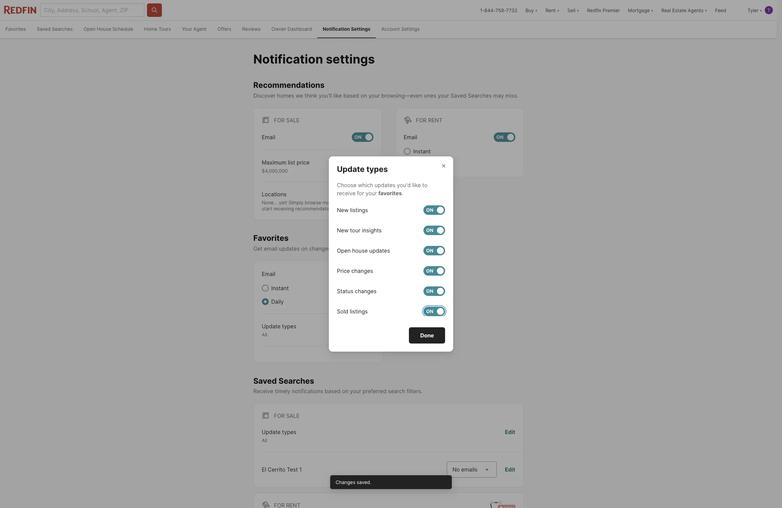 Task type: vqa. For each thing, say whether or not it's contained in the screenshot.
Daily
yes



Task type: describe. For each thing, give the bounding box(es) containing it.
the
[[339, 246, 348, 252]]

test
[[287, 467, 298, 474]]

el cerrito test 1
[[262, 467, 302, 474]]

owner dashboard
[[272, 26, 312, 32]]

you'd
[[397, 182, 411, 189]]

browse
[[305, 200, 322, 206]]

2 vertical spatial update
[[262, 429, 281, 436]]

start
[[262, 206, 273, 212]]

for sale for searches
[[274, 413, 300, 420]]

rent
[[429, 117, 443, 124]]

saved searches receive timely notifications based on your preferred search filters.
[[254, 377, 423, 395]]

home tours link
[[139, 21, 177, 38]]

like inside the recommendations discover homes we think you'll like based on your browsing—even ones your saved searches may miss.
[[334, 92, 342, 99]]

favorites for favorites get email updates on changes to the homes in your favorites.
[[254, 234, 289, 243]]

settings
[[326, 52, 375, 67]]

owner
[[272, 26, 287, 32]]

1-844-759-7732 link
[[481, 7, 518, 13]]

feed
[[716, 7, 727, 13]]

yet!
[[279, 200, 288, 206]]

choose which updates you'd like to receive for your
[[337, 182, 428, 197]]

premier
[[603, 7, 621, 13]]

search
[[388, 389, 406, 395]]

email for for rent
[[404, 134, 418, 141]]

cerrito
[[268, 467, 286, 474]]

favorites .
[[379, 190, 404, 197]]

house
[[97, 26, 111, 32]]

we
[[296, 92, 303, 99]]

types inside dialog
[[367, 165, 388, 174]]

daily radio for instant
[[262, 299, 269, 306]]

browsing—even
[[382, 92, 423, 99]]

settings for notification settings
[[351, 26, 371, 32]]

notification settings
[[254, 52, 375, 67]]

to inside choose which updates you'd like to receive for your
[[423, 182, 428, 189]]

which
[[358, 182, 374, 189]]

update inside dialog
[[337, 165, 365, 174]]

changes
[[309, 246, 331, 252]]

your inside saved searches receive timely notifications based on your preferred search filters.
[[350, 389, 362, 395]]

on inside favorites get email updates on changes to the homes in your favorites.
[[302, 246, 308, 252]]

saved for saved searches receive timely notifications based on your preferred search filters.
[[254, 377, 277, 386]]

agent
[[194, 26, 207, 32]]

open house schedule link
[[78, 21, 139, 38]]

choose
[[337, 182, 357, 189]]

offers link
[[212, 21, 237, 38]]

daily
[[272, 299, 284, 306]]

sale for searches
[[287, 413, 300, 420]]

feed button
[[712, 0, 744, 20]]

notifications
[[292, 389, 324, 395]]

none...
[[262, 200, 278, 206]]

receive
[[254, 389, 274, 395]]

your left browsing—even
[[369, 92, 380, 99]]

7732
[[507, 7, 518, 13]]

2 all from the top
[[262, 438, 267, 444]]

1 vertical spatial update
[[262, 323, 281, 330]]

updates inside favorites get email updates on changes to the homes in your favorites.
[[279, 246, 300, 252]]

.
[[402, 190, 404, 197]]

open
[[84, 26, 96, 32]]

1 update types all from the top
[[262, 323, 297, 338]]

on for rent
[[497, 134, 504, 140]]

update types
[[337, 165, 388, 174]]

user photo image
[[766, 6, 774, 14]]

offers
[[218, 26, 232, 32]]

0 vertical spatial instant radio
[[404, 148, 411, 155]]

your right ones
[[438, 92, 450, 99]]

done button
[[410, 328, 446, 344]]

for
[[357, 190, 365, 197]]

locations none... yet! simply browse more homes to start receiving recommendations.
[[262, 191, 356, 212]]

your
[[182, 26, 192, 32]]

el
[[262, 467, 267, 474]]

based inside saved searches receive timely notifications based on your preferred search filters.
[[325, 389, 341, 395]]

homes inside locations none... yet! simply browse more homes to start receiving recommendations.
[[336, 200, 351, 206]]

to inside locations none... yet! simply browse more homes to start receiving recommendations.
[[352, 200, 356, 206]]

email for for sale
[[262, 134, 276, 141]]

maximum list price $4,000,000
[[262, 159, 310, 174]]

your agent
[[182, 26, 207, 32]]

your agent link
[[177, 21, 212, 38]]

receive
[[337, 190, 356, 197]]

think
[[305, 92, 318, 99]]

reviews
[[242, 26, 261, 32]]

preferred
[[363, 389, 387, 395]]

notification for notification settings
[[254, 52, 323, 67]]

based inside the recommendations discover homes we think you'll like based on your browsing—even ones your saved searches may miss.
[[344, 92, 359, 99]]

for for discover
[[274, 117, 285, 124]]

update types dialog
[[329, 157, 454, 352]]

1
[[300, 467, 302, 474]]

update types element
[[337, 157, 396, 175]]

get
[[254, 246, 263, 252]]

759-
[[496, 7, 507, 13]]

maximum
[[262, 159, 287, 166]]

saved searches link
[[31, 21, 78, 38]]

locations
[[262, 191, 287, 198]]

open house schedule
[[84, 26, 133, 32]]

submit search image
[[151, 7, 158, 14]]

you'll
[[319, 92, 332, 99]]

miss.
[[506, 92, 519, 99]]

account
[[382, 26, 400, 32]]

edit for locations
[[363, 191, 374, 198]]

discover
[[254, 92, 276, 99]]

daily radio for email
[[404, 162, 411, 168]]



Task type: locate. For each thing, give the bounding box(es) containing it.
1 vertical spatial homes
[[336, 200, 351, 206]]

home
[[144, 26, 157, 32]]

1 horizontal spatial to
[[352, 200, 356, 206]]

based right notifications
[[325, 389, 341, 395]]

0 horizontal spatial settings
[[351, 26, 371, 32]]

0 horizontal spatial searches
[[52, 26, 73, 32]]

sale
[[287, 117, 300, 124], [287, 413, 300, 420]]

updates up favorites
[[375, 182, 396, 189]]

saved right ones
[[451, 92, 467, 99]]

ones
[[424, 92, 437, 99]]

your right "in"
[[374, 246, 385, 252]]

1 horizontal spatial on
[[342, 389, 349, 395]]

0 vertical spatial for sale
[[274, 117, 300, 124]]

to left the
[[333, 246, 338, 252]]

recommendations
[[254, 81, 325, 90]]

0 horizontal spatial instant
[[272, 285, 289, 292]]

0 horizontal spatial based
[[325, 389, 341, 395]]

notification settings
[[323, 26, 371, 32]]

sale down timely
[[287, 413, 300, 420]]

0 horizontal spatial to
[[333, 246, 338, 252]]

844-
[[485, 7, 496, 13]]

2 vertical spatial saved
[[254, 377, 277, 386]]

like right you'd
[[413, 182, 421, 189]]

1 horizontal spatial updates
[[375, 182, 396, 189]]

1 vertical spatial sale
[[287, 413, 300, 420]]

no
[[453, 467, 460, 474]]

update
[[337, 165, 365, 174], [262, 323, 281, 330], [262, 429, 281, 436]]

1-
[[481, 7, 485, 13]]

email down email
[[262, 271, 276, 278]]

2 sale from the top
[[287, 413, 300, 420]]

on
[[361, 92, 367, 99], [302, 246, 308, 252], [342, 389, 349, 395]]

0 vertical spatial based
[[344, 92, 359, 99]]

email up maximum
[[262, 134, 276, 141]]

for down discover
[[274, 117, 285, 124]]

2 settings from the left
[[402, 26, 420, 32]]

0 horizontal spatial saved
[[37, 26, 51, 32]]

2 vertical spatial edit
[[505, 467, 516, 474]]

1 vertical spatial updates
[[279, 246, 300, 252]]

2 vertical spatial searches
[[279, 377, 315, 386]]

update types all down daily
[[262, 323, 297, 338]]

home tours
[[144, 26, 171, 32]]

no emails
[[453, 467, 478, 474]]

2 vertical spatial to
[[333, 246, 338, 252]]

price
[[297, 159, 310, 166]]

based
[[344, 92, 359, 99], [325, 389, 341, 395]]

receiving
[[274, 206, 294, 212]]

dashboard
[[288, 26, 312, 32]]

0 vertical spatial updates
[[375, 182, 396, 189]]

for sale
[[274, 117, 300, 124], [274, 413, 300, 420]]

1 horizontal spatial like
[[413, 182, 421, 189]]

for sale down timely
[[274, 413, 300, 420]]

Daily radio
[[404, 162, 411, 168], [262, 299, 269, 306]]

update types all up cerrito on the left
[[262, 429, 297, 444]]

0 vertical spatial to
[[423, 182, 428, 189]]

2 vertical spatial on
[[342, 389, 349, 395]]

saved inside saved searches receive timely notifications based on your preferred search filters.
[[254, 377, 277, 386]]

for left rent
[[416, 117, 427, 124]]

1 vertical spatial edit
[[505, 429, 516, 436]]

0 vertical spatial instant
[[414, 148, 431, 155]]

sale for discover
[[287, 117, 300, 124]]

1-844-759-7732
[[481, 7, 518, 13]]

settings
[[351, 26, 371, 32], [402, 26, 420, 32]]

0 vertical spatial favorites
[[5, 26, 26, 32]]

2 horizontal spatial to
[[423, 182, 428, 189]]

0 vertical spatial like
[[334, 92, 342, 99]]

1 horizontal spatial favorites
[[254, 234, 289, 243]]

on for sale
[[355, 134, 362, 140]]

like
[[334, 92, 342, 99], [413, 182, 421, 189]]

1 horizontal spatial searches
[[279, 377, 315, 386]]

2 update types all from the top
[[262, 429, 297, 444]]

1 vertical spatial all
[[262, 438, 267, 444]]

favorites inside favorites get email updates on changes to the homes in your favorites.
[[254, 234, 289, 243]]

your down which
[[366, 190, 377, 197]]

searches for saved searches
[[52, 26, 73, 32]]

redfin
[[588, 7, 602, 13]]

0 vertical spatial edit
[[363, 191, 374, 198]]

homes down recommendations
[[277, 92, 294, 99]]

1 vertical spatial update types all
[[262, 429, 297, 444]]

instant down the for rent
[[414, 148, 431, 155]]

1 horizontal spatial saved
[[254, 377, 277, 386]]

0 vertical spatial update
[[337, 165, 365, 174]]

1 for sale from the top
[[274, 117, 300, 124]]

1 vertical spatial like
[[413, 182, 421, 189]]

your left preferred
[[350, 389, 362, 395]]

2 for sale from the top
[[274, 413, 300, 420]]

to right you'd
[[423, 182, 428, 189]]

None checkbox
[[352, 133, 374, 142], [494, 133, 516, 142], [424, 226, 446, 235], [424, 287, 446, 296], [424, 307, 446, 317], [352, 133, 374, 142], [494, 133, 516, 142], [424, 226, 446, 235], [424, 287, 446, 296], [424, 307, 446, 317]]

saved up receive
[[254, 377, 277, 386]]

1 vertical spatial to
[[352, 200, 356, 206]]

0 vertical spatial notification
[[323, 26, 350, 32]]

1 horizontal spatial settings
[[402, 26, 420, 32]]

saved for saved searches
[[37, 26, 51, 32]]

edit for update types
[[505, 429, 516, 436]]

notification settings link
[[318, 21, 376, 38]]

timely
[[275, 389, 291, 395]]

0 vertical spatial sale
[[287, 117, 300, 124]]

recommendations.
[[296, 206, 337, 212]]

your
[[369, 92, 380, 99], [438, 92, 450, 99], [366, 190, 377, 197], [374, 246, 385, 252], [350, 389, 362, 395]]

for sale for discover
[[274, 117, 300, 124]]

email down the for rent
[[404, 134, 418, 141]]

saved.
[[357, 480, 372, 486]]

email
[[264, 246, 278, 252]]

reviews link
[[237, 21, 266, 38]]

favorites for favorites
[[5, 26, 26, 32]]

1 horizontal spatial instant radio
[[404, 148, 411, 155]]

homes
[[277, 92, 294, 99], [336, 200, 351, 206], [349, 246, 366, 252]]

0 horizontal spatial favorites
[[5, 26, 26, 32]]

redfin premier
[[588, 7, 621, 13]]

sale down we
[[287, 117, 300, 124]]

edit button for no emails
[[505, 466, 516, 474]]

on inside the recommendations discover homes we think you'll like based on your browsing—even ones your saved searches may miss.
[[361, 92, 367, 99]]

1 vertical spatial instant
[[272, 285, 289, 292]]

favorites
[[379, 190, 402, 197]]

for for searches
[[274, 413, 285, 420]]

2 vertical spatial types
[[282, 429, 297, 436]]

searches left may
[[468, 92, 492, 99]]

1 vertical spatial daily radio
[[262, 299, 269, 306]]

1 vertical spatial favorites
[[254, 234, 289, 243]]

owner dashboard link
[[266, 21, 318, 38]]

0 vertical spatial update types all
[[262, 323, 297, 338]]

your inside favorites get email updates on changes to the homes in your favorites.
[[374, 246, 385, 252]]

1 vertical spatial types
[[282, 323, 297, 330]]

0 vertical spatial homes
[[277, 92, 294, 99]]

2 horizontal spatial searches
[[468, 92, 492, 99]]

in
[[368, 246, 372, 252]]

email
[[262, 134, 276, 141], [404, 134, 418, 141], [262, 271, 276, 278]]

notification up recommendations
[[254, 52, 323, 67]]

1 vertical spatial instant radio
[[262, 285, 269, 292]]

favorites get email updates on changes to the homes in your favorites.
[[254, 234, 412, 252]]

$4,000,000
[[262, 168, 288, 174]]

1 vertical spatial saved
[[451, 92, 467, 99]]

may
[[494, 92, 504, 99]]

0 vertical spatial daily radio
[[404, 162, 411, 168]]

recommendations discover homes we think you'll like based on your browsing—even ones your saved searches may miss.
[[254, 81, 519, 99]]

searches up notifications
[[279, 377, 315, 386]]

searches inside saved searches receive timely notifications based on your preferred search filters.
[[279, 377, 315, 386]]

for sale down we
[[274, 117, 300, 124]]

0 vertical spatial types
[[367, 165, 388, 174]]

0 horizontal spatial on
[[302, 246, 308, 252]]

like right you'll
[[334, 92, 342, 99]]

1 vertical spatial notification
[[254, 52, 323, 67]]

homes inside favorites get email updates on changes to the homes in your favorites.
[[349, 246, 366, 252]]

simply
[[289, 200, 304, 206]]

like inside choose which updates you'd like to receive for your
[[413, 182, 421, 189]]

Instant radio
[[404, 148, 411, 155], [262, 285, 269, 292]]

to
[[423, 182, 428, 189], [352, 200, 356, 206], [333, 246, 338, 252]]

your inside choose which updates you'd like to receive for your
[[366, 190, 377, 197]]

1 vertical spatial on
[[302, 246, 308, 252]]

1 horizontal spatial instant
[[414, 148, 431, 155]]

homes inside the recommendations discover homes we think you'll like based on your browsing—even ones your saved searches may miss.
[[277, 92, 294, 99]]

list
[[288, 159, 296, 166]]

redfin premier button
[[584, 0, 625, 20]]

edit for no emails
[[505, 467, 516, 474]]

0 horizontal spatial daily radio
[[262, 299, 269, 306]]

for
[[274, 117, 285, 124], [416, 117, 427, 124], [274, 413, 285, 420]]

changes saved.
[[336, 480, 372, 486]]

0 vertical spatial all
[[262, 332, 267, 338]]

to down receive
[[352, 200, 356, 206]]

1 vertical spatial for sale
[[274, 413, 300, 420]]

0 horizontal spatial instant radio
[[262, 285, 269, 292]]

edit
[[363, 191, 374, 198], [505, 429, 516, 436], [505, 467, 516, 474]]

0 vertical spatial on
[[361, 92, 367, 99]]

searches inside 'saved searches' link
[[52, 26, 73, 32]]

notification for notification settings
[[323, 26, 350, 32]]

1 all from the top
[[262, 332, 267, 338]]

filters.
[[407, 389, 423, 395]]

daily radio left daily
[[262, 299, 269, 306]]

edit button for locations
[[363, 191, 374, 212]]

1 vertical spatial searches
[[468, 92, 492, 99]]

edit button
[[363, 191, 374, 212], [505, 429, 516, 444], [505, 466, 516, 474]]

for down timely
[[274, 413, 285, 420]]

settings for account settings
[[402, 26, 420, 32]]

settings right 'account'
[[402, 26, 420, 32]]

account settings link
[[376, 21, 426, 38]]

done
[[421, 333, 434, 339]]

0 horizontal spatial like
[[334, 92, 342, 99]]

based right you'll
[[344, 92, 359, 99]]

on
[[355, 134, 362, 140], [497, 134, 504, 140], [356, 271, 363, 277]]

types
[[367, 165, 388, 174], [282, 323, 297, 330], [282, 429, 297, 436]]

1 vertical spatial based
[[325, 389, 341, 395]]

0 vertical spatial saved
[[37, 26, 51, 32]]

on inside saved searches receive timely notifications based on your preferred search filters.
[[342, 389, 349, 395]]

tours
[[159, 26, 171, 32]]

saved
[[37, 26, 51, 32], [451, 92, 467, 99], [254, 377, 277, 386]]

searches left open on the top left of the page
[[52, 26, 73, 32]]

all
[[262, 332, 267, 338], [262, 438, 267, 444]]

searches for saved searches receive timely notifications based on your preferred search filters.
[[279, 377, 315, 386]]

updates right email
[[279, 246, 300, 252]]

1 settings from the left
[[351, 26, 371, 32]]

1 sale from the top
[[287, 117, 300, 124]]

update types all
[[262, 323, 297, 338], [262, 429, 297, 444]]

0 horizontal spatial updates
[[279, 246, 300, 252]]

more
[[323, 200, 334, 206]]

changes
[[336, 480, 356, 486]]

1 horizontal spatial daily radio
[[404, 162, 411, 168]]

notification up settings
[[323, 26, 350, 32]]

saved right favorites link
[[37, 26, 51, 32]]

updates inside choose which updates you'd like to receive for your
[[375, 182, 396, 189]]

2 vertical spatial edit button
[[505, 466, 516, 474]]

1 vertical spatial edit button
[[505, 429, 516, 444]]

homes left "in"
[[349, 246, 366, 252]]

instant up daily
[[272, 285, 289, 292]]

emails
[[462, 467, 478, 474]]

saved inside the recommendations discover homes we think you'll like based on your browsing—even ones your saved searches may miss.
[[451, 92, 467, 99]]

to inside favorites get email updates on changes to the homes in your favorites.
[[333, 246, 338, 252]]

favorites.
[[387, 246, 412, 252]]

2 vertical spatial homes
[[349, 246, 366, 252]]

homes down receive
[[336, 200, 351, 206]]

2 horizontal spatial saved
[[451, 92, 467, 99]]

None checkbox
[[424, 206, 446, 215], [424, 246, 446, 256], [424, 267, 446, 276], [353, 270, 375, 279], [424, 206, 446, 215], [424, 246, 446, 256], [424, 267, 446, 276], [353, 270, 375, 279]]

0 vertical spatial searches
[[52, 26, 73, 32]]

searches inside the recommendations discover homes we think you'll like based on your browsing—even ones your saved searches may miss.
[[468, 92, 492, 99]]

daily radio up you'd
[[404, 162, 411, 168]]

settings left 'account'
[[351, 26, 371, 32]]

1 horizontal spatial based
[[344, 92, 359, 99]]

2 horizontal spatial on
[[361, 92, 367, 99]]

0 vertical spatial edit button
[[363, 191, 374, 212]]

edit button for update types
[[505, 429, 516, 444]]

saved searches
[[37, 26, 73, 32]]

for rent
[[416, 117, 443, 124]]



